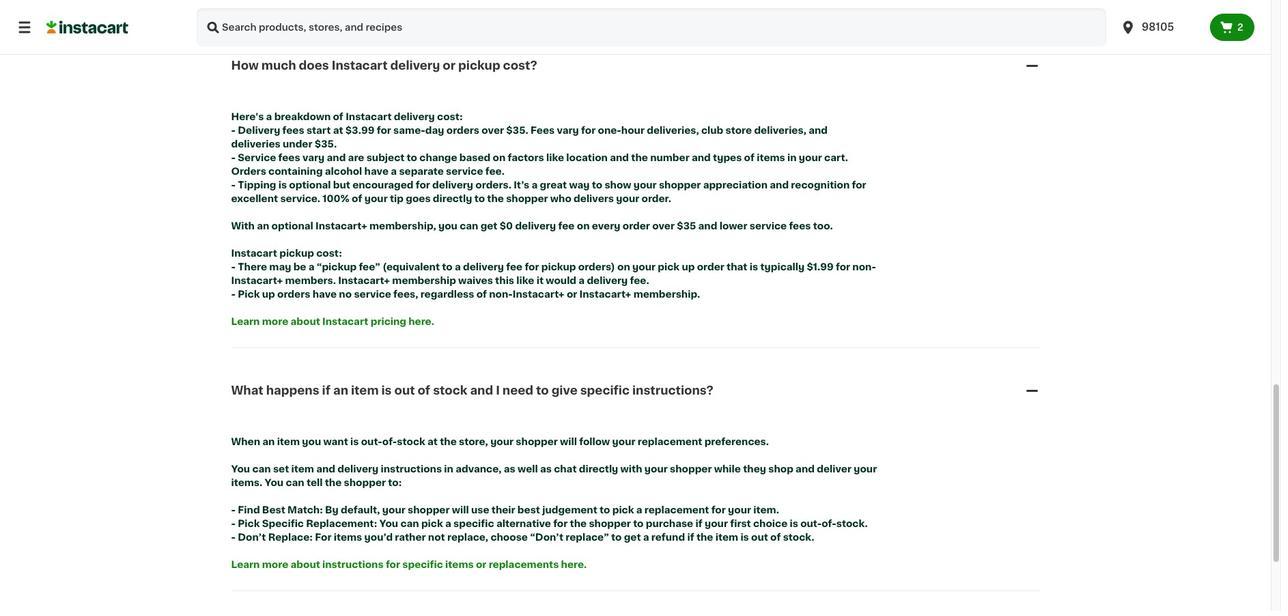 Task type: locate. For each thing, give the bounding box(es) containing it.
and up show
[[610, 153, 629, 162]]

1 vertical spatial order
[[697, 262, 725, 272]]

0 vertical spatial an
[[257, 221, 269, 231]]

instacart
[[332, 60, 388, 71], [346, 112, 392, 121], [231, 248, 277, 258], [322, 317, 369, 326]]

hour
[[622, 125, 645, 135]]

0 horizontal spatial fee
[[506, 262, 523, 272]]

is inside dropdown button
[[382, 386, 392, 396]]

1 vertical spatial $35.
[[315, 139, 337, 149]]

1 vertical spatial stock
[[397, 437, 426, 447]]

1 horizontal spatial will
[[560, 437, 577, 447]]

can inside '- find best match: by default, your shopper will use their best judgement to pick a replacement for your item. - pick specific replacement: you can pick a specific alternative for the shopper to purchase if your first choice is out-of-stock. - don't replace: for items you'd rather not replace, choose "don't replace" to get a refund if the item is out of stock.'
[[401, 519, 419, 529]]

of inside dropdown button
[[418, 386, 431, 396]]

too.
[[813, 221, 833, 231]]

0 vertical spatial pick
[[238, 289, 260, 299]]

1 learn from the top
[[231, 317, 260, 326]]

up down may
[[262, 289, 275, 299]]

2 horizontal spatial if
[[696, 519, 703, 529]]

service right no
[[354, 289, 391, 299]]

would
[[546, 276, 577, 285]]

up up membership.
[[682, 262, 695, 272]]

the inside you can set item and delivery instructions in advance, as well as chat directly with your shopper while they shop and deliver your items. you can tell the shopper to:
[[325, 478, 342, 488]]

1 vertical spatial will
[[452, 506, 469, 515]]

have up the encouraged
[[365, 166, 389, 176]]

Search field
[[197, 8, 1107, 46]]

item inside you can set item and delivery instructions in advance, as well as chat directly with your shopper while they shop and deliver your items. you can tell the shopper to:
[[291, 465, 314, 474]]

instacart pickup cost: - there may be a "pickup fee" (equivalent to a delivery fee for pickup orders) on your pick up order that is typically $1.99 for non- instacart+ members. instacart+ membership waives this like it would a delivery fee. - pick up orders have no service fees, regardless of non-instacart+ or instacart+ membership.
[[231, 248, 876, 299]]

0 vertical spatial fee.
[[486, 166, 505, 176]]

up
[[682, 262, 695, 272], [262, 289, 275, 299]]

1 pick from the top
[[238, 289, 260, 299]]

0 vertical spatial out-
[[361, 437, 382, 447]]

what happens if an item is out of stock and i need to give specific instructions?
[[231, 386, 714, 396]]

(equivalent
[[383, 262, 440, 272]]

fee. inside instacart pickup cost: - there may be a "pickup fee" (equivalent to a delivery fee for pickup orders) on your pick up order that is typically $1.99 for non- instacart+ members. instacart+ membership waives this like it would a delivery fee. - pick up orders have no service fees, regardless of non-instacart+ or instacart+ membership.
[[630, 276, 649, 285]]

like inside here's a breakdown of instacart delivery cost: - delivery fees start at $3.99 for same-day orders over $35. fees vary for one-hour deliveries, club store deliveries, and deliveries under $35. - service fees vary and are subject to change based on factors like location and the number and types of items in your cart. orders containing alcohol have a separate service fee. - tipping is optional but encouraged for delivery orders. it's a great way to show your shopper appreciation and recognition for excellent service. 100% of your tip goes directly to the shopper who delivers your order.
[[547, 153, 564, 162]]

pick inside instacart pickup cost: - there may be a "pickup fee" (equivalent to a delivery fee for pickup orders) on your pick up order that is typically $1.99 for non- instacart+ members. instacart+ membership waives this like it would a delivery fee. - pick up orders have no service fees, regardless of non-instacart+ or instacart+ membership.
[[238, 289, 260, 299]]

is inside instacart pickup cost: - there may be a "pickup fee" (equivalent to a delivery fee for pickup orders) on your pick up order that is typically $1.99 for non- instacart+ members. instacart+ membership waives this like it would a delivery fee. - pick up orders have no service fees, regardless of non-instacart+ or instacart+ membership.
[[750, 262, 758, 272]]

in up recognition
[[788, 153, 797, 162]]

0 horizontal spatial you
[[231, 465, 250, 474]]

can up rather
[[401, 519, 419, 529]]

you right membership, at top
[[439, 221, 458, 231]]

will left use at left
[[452, 506, 469, 515]]

1 vertical spatial out
[[752, 533, 768, 543]]

instacart down no
[[322, 317, 369, 326]]

pickup left cost?
[[458, 60, 501, 71]]

1 vertical spatial out-
[[801, 519, 822, 529]]

0 vertical spatial vary
[[557, 125, 579, 135]]

of inside '- find best match: by default, your shopper will use their best judgement to pick a replacement for your item. - pick specific replacement: you can pick a specific alternative for the shopper to purchase if your first choice is out-of-stock. - don't replace: for items you'd rather not replace, choose "don't replace" to get a refund if the item is out of stock.'
[[771, 533, 781, 543]]

instacart+
[[316, 221, 367, 231], [231, 276, 283, 285], [338, 276, 390, 285], [513, 289, 565, 299], [580, 289, 632, 299]]

in left the advance,
[[444, 465, 454, 474]]

1 vertical spatial in
[[444, 465, 454, 474]]

over up based
[[482, 125, 504, 135]]

fees up containing
[[278, 153, 300, 162]]

more for learn more about instacart pricing here.
[[262, 317, 288, 326]]

for right recognition
[[852, 180, 867, 190]]

pick
[[658, 262, 680, 272], [613, 506, 634, 515], [421, 519, 443, 529]]

their
[[492, 506, 516, 515]]

orders right day
[[447, 125, 480, 135]]

in inside you can set item and delivery instructions in advance, as well as chat directly with your shopper while they shop and deliver your items. you can tell the shopper to:
[[444, 465, 454, 474]]

number
[[650, 153, 690, 162]]

0 vertical spatial items
[[757, 153, 786, 162]]

0 horizontal spatial over
[[482, 125, 504, 135]]

if right refund
[[688, 533, 695, 543]]

replacement
[[638, 437, 703, 447], [645, 506, 709, 515]]

stock inside dropdown button
[[433, 386, 468, 396]]

you inside '- find best match: by default, your shopper will use their best judgement to pick a replacement for your item. - pick specific replacement: you can pick a specific alternative for the shopper to purchase if your first choice is out-of-stock. - don't replace: for items you'd rather not replace, choose "don't replace" to get a refund if the item is out of stock.'
[[379, 519, 398, 529]]

0 vertical spatial learn
[[231, 317, 260, 326]]

0 vertical spatial you
[[439, 221, 458, 231]]

order right every
[[623, 221, 650, 231]]

how much does instacart delivery or pickup cost? button
[[231, 41, 1040, 90]]

is
[[279, 180, 287, 190], [750, 262, 758, 272], [382, 386, 392, 396], [351, 437, 359, 447], [790, 519, 799, 529], [741, 533, 749, 543]]

have down members.
[[313, 289, 337, 299]]

4 - from the top
[[231, 262, 236, 272]]

0 vertical spatial about
[[291, 317, 320, 326]]

2 vertical spatial if
[[688, 533, 695, 543]]

membership.
[[634, 289, 700, 299]]

to inside instacart pickup cost: - there may be a "pickup fee" (equivalent to a delivery fee for pickup orders) on your pick up order that is typically $1.99 for non- instacart+ members. instacart+ membership waives this like it would a delivery fee. - pick up orders have no service fees, regardless of non-instacart+ or instacart+ membership.
[[442, 262, 453, 272]]

0 horizontal spatial pickup
[[280, 248, 314, 258]]

0 horizontal spatial of-
[[382, 437, 397, 447]]

not
[[428, 533, 445, 543]]

1 vertical spatial pick
[[238, 519, 260, 529]]

fee inside instacart pickup cost: - there may be a "pickup fee" (equivalent to a delivery fee for pickup orders) on your pick up order that is typically $1.99 for non- instacart+ members. instacart+ membership waives this like it would a delivery fee. - pick up orders have no service fees, regardless of non-instacart+ or instacart+ membership.
[[506, 262, 523, 272]]

appreciation
[[703, 180, 768, 190]]

over inside here's a breakdown of instacart delivery cost: - delivery fees start at $3.99 for same-day orders over $35. fees vary for one-hour deliveries, club store deliveries, and deliveries under $35. - service fees vary and are subject to change based on factors like location and the number and types of items in your cart. orders containing alcohol have a separate service fee. - tipping is optional but encouraged for delivery orders. it's a great way to show your shopper appreciation and recognition for excellent service. 100% of your tip goes directly to the shopper who delivers your order.
[[482, 125, 504, 135]]

2 - from the top
[[231, 153, 236, 162]]

2 as from the left
[[540, 465, 552, 474]]

1 vertical spatial fee
[[506, 262, 523, 272]]

1 horizontal spatial out
[[752, 533, 768, 543]]

with
[[231, 221, 255, 231]]

0 vertical spatial directly
[[433, 194, 472, 203]]

0 vertical spatial at
[[333, 125, 343, 135]]

0 vertical spatial orders
[[447, 125, 480, 135]]

at left store,
[[428, 437, 438, 447]]

0 vertical spatial $35.
[[506, 125, 529, 135]]

specific
[[580, 386, 630, 396], [454, 519, 494, 529], [403, 560, 443, 570]]

out- inside '- find best match: by default, your shopper will use their best judgement to pick a replacement for your item. - pick specific replacement: you can pick a specific alternative for the shopper to purchase if your first choice is out-of-stock. - don't replace: for items you'd rather not replace, choose "don't replace" to get a refund if the item is out of stock.'
[[801, 519, 822, 529]]

deliveries
[[231, 139, 281, 149]]

2 horizontal spatial or
[[567, 289, 578, 299]]

items right types
[[757, 153, 786, 162]]

0 vertical spatial pickup
[[458, 60, 501, 71]]

1 vertical spatial get
[[624, 533, 641, 543]]

and up tell at the left bottom
[[316, 465, 335, 474]]

with
[[621, 465, 643, 474]]

stock for of-
[[397, 437, 426, 447]]

items.
[[231, 478, 263, 488]]

at
[[333, 125, 343, 135], [428, 437, 438, 447]]

0 vertical spatial stock
[[433, 386, 468, 396]]

can left $0 in the left top of the page
[[460, 221, 479, 231]]

1 horizontal spatial have
[[365, 166, 389, 176]]

0 vertical spatial over
[[482, 125, 504, 135]]

choose
[[491, 533, 528, 543]]

instructions?
[[633, 386, 714, 396]]

2 button
[[1211, 14, 1255, 41]]

the down the hour
[[631, 153, 648, 162]]

at inside here's a breakdown of instacart delivery cost: - delivery fees start at $3.99 for same-day orders over $35. fees vary for one-hour deliveries, club store deliveries, and deliveries under $35. - service fees vary and are subject to change based on factors like location and the number and types of items in your cart. orders containing alcohol have a separate service fee. - tipping is optional but encouraged for delivery orders. it's a great way to show your shopper appreciation and recognition for excellent service. 100% of your tip goes directly to the shopper who delivers your order.
[[333, 125, 343, 135]]

the left store,
[[440, 437, 457, 447]]

3 - from the top
[[231, 180, 236, 190]]

instructions inside you can set item and delivery instructions in advance, as well as chat directly with your shopper while they shop and deliver your items. you can tell the shopper to:
[[381, 465, 442, 474]]

subject
[[367, 153, 405, 162]]

by
[[325, 506, 339, 515]]

you for find
[[379, 519, 398, 529]]

you up items.
[[231, 465, 250, 474]]

0 vertical spatial fees
[[283, 125, 304, 135]]

you
[[439, 221, 458, 231], [302, 437, 321, 447]]

1 vertical spatial if
[[696, 519, 703, 529]]

vary
[[557, 125, 579, 135], [303, 153, 325, 162]]

items down replacement:
[[334, 533, 362, 543]]

0 vertical spatial you
[[231, 465, 250, 474]]

of- up to:
[[382, 437, 397, 447]]

8 - from the top
[[231, 533, 236, 543]]

non- right $1.99
[[853, 262, 876, 272]]

2 vertical spatial pickup
[[542, 262, 576, 272]]

more
[[262, 317, 288, 326], [262, 560, 288, 570]]

fees
[[283, 125, 304, 135], [278, 153, 300, 162], [789, 221, 811, 231]]

over left $35
[[653, 221, 675, 231]]

1 vertical spatial learn
[[231, 560, 260, 570]]

want
[[323, 437, 348, 447]]

an for optional
[[257, 221, 269, 231]]

out- right the 'want'
[[361, 437, 382, 447]]

on inside instacart pickup cost: - there may be a "pickup fee" (equivalent to a delivery fee for pickup orders) on your pick up order that is typically $1.99 for non- instacart+ members. instacart+ membership waives this like it would a delivery fee. - pick up orders have no service fees, regardless of non-instacart+ or instacart+ membership.
[[618, 262, 630, 272]]

2 vertical spatial on
[[618, 262, 630, 272]]

about
[[291, 317, 320, 326], [291, 560, 320, 570]]

purchase
[[646, 519, 694, 529]]

2 pick from the top
[[238, 519, 260, 529]]

learn for learn more about instructions for specific items or replacements here.
[[231, 560, 260, 570]]

vary right fees
[[557, 125, 579, 135]]

the down judgement
[[570, 519, 587, 529]]

$35. down start
[[315, 139, 337, 149]]

members.
[[285, 276, 336, 285]]

1 horizontal spatial get
[[624, 533, 641, 543]]

stock
[[433, 386, 468, 396], [397, 437, 426, 447]]

0 vertical spatial will
[[560, 437, 577, 447]]

you down set
[[265, 478, 284, 488]]

instacart+ down it
[[513, 289, 565, 299]]

1 vertical spatial specific
[[454, 519, 494, 529]]

None search field
[[197, 8, 1107, 46]]

instacart+ down 'there'
[[231, 276, 283, 285]]

for right $3.99
[[377, 125, 391, 135]]

0 horizontal spatial have
[[313, 289, 337, 299]]

optional up the service.
[[289, 180, 331, 190]]

get left $0 in the left top of the page
[[481, 221, 498, 231]]

orders down members.
[[277, 289, 310, 299]]

will inside '- find best match: by default, your shopper will use their best judgement to pick a replacement for your item. - pick specific replacement: you can pick a specific alternative for the shopper to purchase if your first choice is out-of-stock. - don't replace: for items you'd rather not replace, choose "don't replace" to get a refund if the item is out of stock.'
[[452, 506, 469, 515]]

be
[[294, 262, 306, 272]]

specific right give
[[580, 386, 630, 396]]

learn more about instructions for specific items or replacements here.
[[231, 560, 587, 570]]

0 horizontal spatial as
[[504, 465, 516, 474]]

of- down the deliver
[[822, 519, 837, 529]]

alternative
[[497, 519, 551, 529]]

here's a breakdown of instacart delivery cost: - delivery fees start at $3.99 for same-day orders over $35. fees vary for one-hour deliveries, club store deliveries, and deliveries under $35. - service fees vary and are subject to change based on factors like location and the number and types of items in your cart. orders containing alcohol have a separate service fee. - tipping is optional but encouraged for delivery orders. it's a great way to show your shopper appreciation and recognition for excellent service. 100% of your tip goes directly to the shopper who delivers your order.
[[231, 112, 869, 203]]

does
[[299, 60, 329, 71]]

have
[[365, 166, 389, 176], [313, 289, 337, 299]]

1 horizontal spatial fee.
[[630, 276, 649, 285]]

2 learn from the top
[[231, 560, 260, 570]]

pricing
[[371, 317, 406, 326]]

2 deliveries, from the left
[[754, 125, 807, 135]]

1 horizontal spatial items
[[446, 560, 474, 570]]

1 vertical spatial on
[[577, 221, 590, 231]]

shopper up well
[[516, 437, 558, 447]]

to up replace"
[[600, 506, 610, 515]]

learn more about instacart pricing here. link
[[231, 317, 434, 326]]

0 horizontal spatial service
[[354, 289, 391, 299]]

of-
[[382, 437, 397, 447], [822, 519, 837, 529]]

service
[[446, 166, 483, 176], [750, 221, 787, 231], [354, 289, 391, 299]]

non- down this
[[489, 289, 513, 299]]

out- right choice
[[801, 519, 822, 529]]

here. down fees,
[[409, 317, 434, 326]]

instructions
[[381, 465, 442, 474], [322, 560, 384, 570]]

0 vertical spatial optional
[[289, 180, 331, 190]]

out-
[[361, 437, 382, 447], [801, 519, 822, 529]]

1 horizontal spatial deliveries,
[[754, 125, 807, 135]]

shopper
[[659, 180, 701, 190], [506, 194, 548, 203], [516, 437, 558, 447], [670, 465, 712, 474], [344, 478, 386, 488], [408, 506, 450, 515], [589, 519, 631, 529]]

as right well
[[540, 465, 552, 474]]

types
[[713, 153, 742, 162]]

1 horizontal spatial directly
[[579, 465, 619, 474]]

will
[[560, 437, 577, 447], [452, 506, 469, 515]]

will left follow
[[560, 437, 577, 447]]

and left i
[[470, 386, 493, 396]]

pick inside instacart pickup cost: - there may be a "pickup fee" (equivalent to a delivery fee for pickup orders) on your pick up order that is typically $1.99 for non- instacart+ members. instacart+ membership waives this like it would a delivery fee. - pick up orders have no service fees, regardless of non-instacart+ or instacart+ membership.
[[658, 262, 680, 272]]

items down 'replace,'
[[446, 560, 474, 570]]

or
[[443, 60, 456, 71], [567, 289, 578, 299], [476, 560, 487, 570]]

or down 'replace,'
[[476, 560, 487, 570]]

pickup
[[458, 60, 501, 71], [280, 248, 314, 258], [542, 262, 576, 272]]

0 horizontal spatial non-
[[489, 289, 513, 299]]

fee.
[[486, 166, 505, 176], [630, 276, 649, 285]]

2 about from the top
[[291, 560, 320, 570]]

1 vertical spatial an
[[333, 386, 348, 396]]

0 vertical spatial on
[[493, 153, 506, 162]]

orders inside here's a breakdown of instacart delivery cost: - delivery fees start at $3.99 for same-day orders over $35. fees vary for one-hour deliveries, club store deliveries, and deliveries under $35. - service fees vary and are subject to change based on factors like location and the number and types of items in your cart. orders containing alcohol have a separate service fee. - tipping is optional but encouraged for delivery orders. it's a great way to show your shopper appreciation and recognition for excellent service. 100% of your tip goes directly to the shopper who delivers your order.
[[447, 125, 480, 135]]

1 as from the left
[[504, 465, 516, 474]]

same-
[[394, 125, 425, 135]]

1 vertical spatial fee.
[[630, 276, 649, 285]]

but
[[333, 180, 350, 190]]

to down orders. in the top left of the page
[[475, 194, 485, 203]]

more down replace:
[[262, 560, 288, 570]]

1 horizontal spatial on
[[577, 221, 590, 231]]

your down to:
[[382, 506, 406, 515]]

an right with at the left top of the page
[[257, 221, 269, 231]]

0 horizontal spatial like
[[517, 276, 535, 285]]

you
[[231, 465, 250, 474], [265, 478, 284, 488], [379, 519, 398, 529]]

1 vertical spatial directly
[[579, 465, 619, 474]]

fees up 'under'
[[283, 125, 304, 135]]

replacement up purchase
[[645, 506, 709, 515]]

on right based
[[493, 153, 506, 162]]

1 vertical spatial orders
[[277, 289, 310, 299]]

1 about from the top
[[291, 317, 320, 326]]

order left that at the top right
[[697, 262, 725, 272]]

item inside '- find best match: by default, your shopper will use their best judgement to pick a replacement for your item. - pick specific replacement: you can pick a specific alternative for the shopper to purchase if your first choice is out-of-stock. - don't replace: for items you'd rather not replace, choose "don't replace" to get a refund if the item is out of stock.'
[[716, 533, 739, 543]]

1 vertical spatial pick
[[613, 506, 634, 515]]

2 vertical spatial service
[[354, 289, 391, 299]]

there
[[238, 262, 267, 272]]

0 vertical spatial cost:
[[437, 112, 463, 121]]

is inside here's a breakdown of instacart delivery cost: - delivery fees start at $3.99 for same-day orders over $35. fees vary for one-hour deliveries, club store deliveries, and deliveries under $35. - service fees vary and are subject to change based on factors like location and the number and types of items in your cart. orders containing alcohol have a separate service fee. - tipping is optional but encouraged for delivery orders. it's a great way to show your shopper appreciation and recognition for excellent service. 100% of your tip goes directly to the shopper who delivers your order.
[[279, 180, 287, 190]]

0 vertical spatial order
[[623, 221, 650, 231]]

0 horizontal spatial stock.
[[783, 533, 815, 543]]

service right lower on the top of page
[[750, 221, 787, 231]]

replacement inside '- find best match: by default, your shopper will use their best judgement to pick a replacement for your item. - pick specific replacement: you can pick a specific alternative for the shopper to purchase if your first choice is out-of-stock. - don't replace: for items you'd rather not replace, choose "don't replace" to get a refund if the item is out of stock.'
[[645, 506, 709, 515]]

or inside instacart pickup cost: - there may be a "pickup fee" (equivalent to a delivery fee for pickup orders) on your pick up order that is typically $1.99 for non- instacart+ members. instacart+ membership waives this like it would a delivery fee. - pick up orders have no service fees, regardless of non-instacart+ or instacart+ membership.
[[567, 289, 578, 299]]

instacart+ down fee"
[[338, 276, 390, 285]]

your up order.
[[634, 180, 657, 190]]

deliveries, up number
[[647, 125, 699, 135]]

how
[[231, 60, 259, 71]]

0 vertical spatial replacement
[[638, 437, 703, 447]]

0 vertical spatial if
[[322, 386, 331, 396]]

1 more from the top
[[262, 317, 288, 326]]

98105 button
[[1112, 8, 1211, 46], [1120, 8, 1202, 46]]

1 horizontal spatial you
[[265, 478, 284, 488]]

specific down rather
[[403, 560, 443, 570]]

specific up 'replace,'
[[454, 519, 494, 529]]

0 vertical spatial more
[[262, 317, 288, 326]]

0 horizontal spatial orders
[[277, 289, 310, 299]]

an
[[257, 221, 269, 231], [333, 386, 348, 396], [263, 437, 275, 447]]

0 vertical spatial stock.
[[837, 519, 868, 529]]

pickup up would
[[542, 262, 576, 272]]

0 vertical spatial out
[[395, 386, 415, 396]]

- find best match: by default, your shopper will use their best judgement to pick a replacement for your item. - pick specific replacement: you can pick a specific alternative for the shopper to purchase if your first choice is out-of-stock. - don't replace: for items you'd rather not replace, choose "don't replace" to get a refund if the item is out of stock.
[[231, 506, 868, 543]]

your up "with"
[[613, 437, 636, 447]]

2 vertical spatial pick
[[421, 519, 443, 529]]

0 horizontal spatial here.
[[409, 317, 434, 326]]

1 horizontal spatial at
[[428, 437, 438, 447]]

instacart inside instacart pickup cost: - there may be a "pickup fee" (equivalent to a delivery fee for pickup orders) on your pick up order that is typically $1.99 for non- instacart+ members. instacart+ membership waives this like it would a delivery fee. - pick up orders have no service fees, regardless of non-instacart+ or instacart+ membership.
[[231, 248, 277, 258]]

order inside instacart pickup cost: - there may be a "pickup fee" (equivalent to a delivery fee for pickup orders) on your pick up order that is typically $1.99 for non- instacart+ members. instacart+ membership waives this like it would a delivery fee. - pick up orders have no service fees, regardless of non-instacart+ or instacart+ membership.
[[697, 262, 725, 272]]

1 horizontal spatial or
[[476, 560, 487, 570]]

on right orders)
[[618, 262, 630, 272]]

non-
[[853, 262, 876, 272], [489, 289, 513, 299]]

0 horizontal spatial fee.
[[486, 166, 505, 176]]

directly inside you can set item and delivery instructions in advance, as well as chat directly with your shopper while they shop and deliver your items. you can tell the shopper to:
[[579, 465, 619, 474]]

service inside here's a breakdown of instacart delivery cost: - delivery fees start at $3.99 for same-day orders over $35. fees vary for one-hour deliveries, club store deliveries, and deliveries under $35. - service fees vary and are subject to change based on factors like location and the number and types of items in your cart. orders containing alcohol have a separate service fee. - tipping is optional but encouraged for delivery orders. it's a great way to show your shopper appreciation and recognition for excellent service. 100% of your tip goes directly to the shopper who delivers your order.
[[446, 166, 483, 176]]

to left give
[[536, 386, 549, 396]]

instacart+ down orders)
[[580, 289, 632, 299]]

1 horizontal spatial out-
[[801, 519, 822, 529]]

on left every
[[577, 221, 590, 231]]

1 vertical spatial cost:
[[316, 248, 342, 258]]

goes
[[406, 194, 431, 203]]

directly down follow
[[579, 465, 619, 474]]

2 horizontal spatial pickup
[[542, 262, 576, 272]]

deliveries,
[[647, 125, 699, 135], [754, 125, 807, 135]]

"don't
[[530, 533, 564, 543]]

0 horizontal spatial pick
[[421, 519, 443, 529]]

tip
[[390, 194, 404, 203]]

on inside here's a breakdown of instacart delivery cost: - delivery fees start at $3.99 for same-day orders over $35. fees vary for one-hour deliveries, club store deliveries, and deliveries under $35. - service fees vary and are subject to change based on factors like location and the number and types of items in your cart. orders containing alcohol have a separate service fee. - tipping is optional but encouraged for delivery orders. it's a great way to show your shopper appreciation and recognition for excellent service. 100% of your tip goes directly to the shopper who delivers your order.
[[493, 153, 506, 162]]

change
[[420, 153, 457, 162]]

instacart+ down 100%
[[316, 221, 367, 231]]

items inside here's a breakdown of instacart delivery cost: - delivery fees start at $3.99 for same-day orders over $35. fees vary for one-hour deliveries, club store deliveries, and deliveries under $35. - service fees vary and are subject to change based on factors like location and the number and types of items in your cart. orders containing alcohol have a separate service fee. - tipping is optional but encouraged for delivery orders. it's a great way to show your shopper appreciation and recognition for excellent service. 100% of your tip goes directly to the shopper who delivers your order.
[[757, 153, 786, 162]]

out inside '- find best match: by default, your shopper will use their best judgement to pick a replacement for your item. - pick specific replacement: you can pick a specific alternative for the shopper to purchase if your first choice is out-of-stock. - don't replace: for items you'd rather not replace, choose "don't replace" to get a refund if the item is out of stock.'
[[752, 533, 768, 543]]

2
[[1238, 23, 1244, 32]]

2 more from the top
[[262, 560, 288, 570]]

instacart right does
[[332, 60, 388, 71]]

they
[[743, 465, 767, 474]]

at right start
[[333, 125, 343, 135]]

like left it
[[517, 276, 535, 285]]

fee up this
[[506, 262, 523, 272]]

orders
[[231, 166, 266, 176]]

and
[[809, 125, 828, 135], [327, 153, 346, 162], [610, 153, 629, 162], [692, 153, 711, 162], [770, 180, 789, 190], [699, 221, 718, 231], [470, 386, 493, 396], [316, 465, 335, 474], [796, 465, 815, 474]]

to up separate
[[407, 153, 417, 162]]

1 vertical spatial more
[[262, 560, 288, 570]]

like inside instacart pickup cost: - there may be a "pickup fee" (equivalent to a delivery fee for pickup orders) on your pick up order that is typically $1.99 for non- instacart+ members. instacart+ membership waives this like it would a delivery fee. - pick up orders have no service fees, regardless of non-instacart+ or instacart+ membership.
[[517, 276, 535, 285]]

0 vertical spatial like
[[547, 153, 564, 162]]

can down set
[[286, 478, 304, 488]]

location
[[567, 153, 608, 162]]

1 vertical spatial you
[[265, 478, 284, 488]]

like up great
[[547, 153, 564, 162]]

0 horizontal spatial if
[[322, 386, 331, 396]]

0 vertical spatial service
[[446, 166, 483, 176]]

here. down replace"
[[561, 560, 587, 570]]

1 horizontal spatial orders
[[447, 125, 480, 135]]

it
[[537, 276, 544, 285]]

great
[[540, 180, 567, 190]]



Task type: describe. For each thing, give the bounding box(es) containing it.
membership
[[392, 276, 456, 285]]

a down "with"
[[637, 506, 643, 515]]

1 vertical spatial instructions
[[322, 560, 384, 570]]

1 98105 button from the left
[[1112, 8, 1211, 46]]

deliver
[[817, 465, 852, 474]]

need
[[503, 386, 534, 396]]

and left types
[[692, 153, 711, 162]]

cost: inside here's a breakdown of instacart delivery cost: - delivery fees start at $3.99 for same-day orders over $35. fees vary for one-hour deliveries, club store deliveries, and deliveries under $35. - service fees vary and are subject to change based on factors like location and the number and types of items in your cart. orders containing alcohol have a separate service fee. - tipping is optional but encouraged for delivery orders. it's a great way to show your shopper appreciation and recognition for excellent service. 100% of your tip goes directly to the shopper who delivers your order.
[[437, 112, 463, 121]]

learn more about instructions for specific items or replacements here. link
[[231, 560, 587, 570]]

fees,
[[394, 289, 418, 299]]

about for instacart
[[291, 317, 320, 326]]

6 - from the top
[[231, 506, 236, 515]]

1 vertical spatial fees
[[278, 153, 300, 162]]

cost: inside instacart pickup cost: - there may be a "pickup fee" (equivalent to a delivery fee for pickup orders) on your pick up order that is typically $1.99 for non- instacart+ members. instacart+ membership waives this like it would a delivery fee. - pick up orders have no service fees, regardless of non-instacart+ or instacart+ membership.
[[316, 248, 342, 258]]

based
[[460, 153, 491, 162]]

specific inside '- find best match: by default, your shopper will use their best judgement to pick a replacement for your item. - pick specific replacement: you can pick a specific alternative for the shopper to purchase if your first choice is out-of-stock. - don't replace: for items you'd rather not replace, choose "don't replace" to get a refund if the item is out of stock.'
[[454, 519, 494, 529]]

your inside instacart pickup cost: - there may be a "pickup fee" (equivalent to a delivery fee for pickup orders) on your pick up order that is typically $1.99 for non- instacart+ members. instacart+ membership waives this like it would a delivery fee. - pick up orders have no service fees, regardless of non-instacart+ or instacart+ membership.
[[633, 262, 656, 272]]

find
[[238, 506, 260, 515]]

instacart inside dropdown button
[[332, 60, 388, 71]]

0 vertical spatial of-
[[382, 437, 397, 447]]

1 vertical spatial at
[[428, 437, 438, 447]]

to inside dropdown button
[[536, 386, 549, 396]]

can left set
[[252, 465, 271, 474]]

a up 'replace,'
[[445, 519, 451, 529]]

for down judgement
[[554, 519, 568, 529]]

it's
[[514, 180, 530, 190]]

items inside '- find best match: by default, your shopper will use their best judgement to pick a replacement for your item. - pick specific replacement: you can pick a specific alternative for the shopper to purchase if your first choice is out-of-stock. - don't replace: for items you'd rather not replace, choose "don't replace" to get a refund if the item is out of stock.'
[[334, 533, 362, 543]]

delivery inside you can set item and delivery instructions in advance, as well as chat directly with your shopper while they shop and deliver your items. you can tell the shopper to:
[[338, 465, 379, 474]]

this
[[495, 276, 514, 285]]

directly inside here's a breakdown of instacart delivery cost: - delivery fees start at $3.99 for same-day orders over $35. fees vary for one-hour deliveries, club store deliveries, and deliveries under $35. - service fees vary and are subject to change based on factors like location and the number and types of items in your cart. orders containing alcohol have a separate service fee. - tipping is optional but encouraged for delivery orders. it's a great way to show your shopper appreciation and recognition for excellent service. 100% of your tip goes directly to the shopper who delivers your order.
[[433, 194, 472, 203]]

tipping
[[238, 180, 276, 190]]

out inside dropdown button
[[395, 386, 415, 396]]

2 horizontal spatial service
[[750, 221, 787, 231]]

every
[[592, 221, 621, 231]]

and up alcohol in the left top of the page
[[327, 153, 346, 162]]

instacart inside here's a breakdown of instacart delivery cost: - delivery fees start at $3.99 for same-day orders over $35. fees vary for one-hour deliveries, club store deliveries, and deliveries under $35. - service fees vary and are subject to change based on factors like location and the number and types of items in your cart. orders containing alcohol have a separate service fee. - tipping is optional but encouraged for delivery orders. it's a great way to show your shopper appreciation and recognition for excellent service. 100% of your tip goes directly to the shopper who delivers your order.
[[346, 112, 392, 121]]

have inside here's a breakdown of instacart delivery cost: - delivery fees start at $3.99 for same-day orders over $35. fees vary for one-hour deliveries, club store deliveries, and deliveries under $35. - service fees vary and are subject to change based on factors like location and the number and types of items in your cart. orders containing alcohol have a separate service fee. - tipping is optional but encouraged for delivery orders. it's a great way to show your shopper appreciation and recognition for excellent service. 100% of your tip goes directly to the shopper who delivers your order.
[[365, 166, 389, 176]]

fee. inside here's a breakdown of instacart delivery cost: - delivery fees start at $3.99 for same-day orders over $35. fees vary for one-hour deliveries, club store deliveries, and deliveries under $35. - service fees vary and are subject to change based on factors like location and the number and types of items in your cart. orders containing alcohol have a separate service fee. - tipping is optional but encouraged for delivery orders. it's a great way to show your shopper appreciation and recognition for excellent service. 100% of your tip goes directly to the shopper who delivers your order.
[[486, 166, 505, 176]]

what happens if an item is out of stock and i need to give specific instructions? button
[[231, 366, 1040, 416]]

you can set item and delivery instructions in advance, as well as chat directly with your shopper while they shop and deliver your items. you can tell the shopper to:
[[231, 465, 880, 488]]

waives
[[458, 276, 493, 285]]

1 vertical spatial pickup
[[280, 248, 314, 258]]

of- inside '- find best match: by default, your shopper will use their best judgement to pick a replacement for your item. - pick specific replacement: you can pick a specific alternative for the shopper to purchase if your first choice is out-of-stock. - don't replace: for items you'd rather not replace, choose "don't replace" to get a refund if the item is out of stock.'
[[822, 519, 837, 529]]

for down separate
[[416, 180, 430, 190]]

2 vertical spatial or
[[476, 560, 487, 570]]

your right "with"
[[645, 465, 668, 474]]

1 horizontal spatial pick
[[613, 506, 634, 515]]

here's
[[231, 112, 264, 121]]

way
[[569, 180, 590, 190]]

and left recognition
[[770, 180, 789, 190]]

specific
[[262, 519, 304, 529]]

1 horizontal spatial vary
[[557, 125, 579, 135]]

1 vertical spatial optional
[[272, 221, 313, 231]]

1 deliveries, from the left
[[647, 125, 699, 135]]

a right be
[[309, 262, 315, 272]]

you for can
[[265, 478, 284, 488]]

1 horizontal spatial you
[[439, 221, 458, 231]]

1 horizontal spatial non-
[[853, 262, 876, 272]]

optional inside here's a breakdown of instacart delivery cost: - delivery fees start at $3.99 for same-day orders over $35. fees vary for one-hour deliveries, club store deliveries, and deliveries under $35. - service fees vary and are subject to change based on factors like location and the number and types of items in your cart. orders containing alcohol have a separate service fee. - tipping is optional but encouraged for delivery orders. it's a great way to show your shopper appreciation and recognition for excellent service. 100% of your tip goes directly to the shopper who delivers your order.
[[289, 180, 331, 190]]

your down show
[[616, 194, 640, 203]]

7 - from the top
[[231, 519, 236, 529]]

and up cart.
[[809, 125, 828, 135]]

who
[[551, 194, 572, 203]]

shopper up "default,"
[[344, 478, 386, 488]]

much
[[262, 60, 296, 71]]

0 vertical spatial here.
[[409, 317, 434, 326]]

factors
[[508, 153, 544, 162]]

to right replace"
[[611, 533, 622, 543]]

separate
[[399, 166, 444, 176]]

0 horizontal spatial $35.
[[315, 139, 337, 149]]

membership,
[[370, 221, 436, 231]]

show
[[605, 180, 632, 190]]

replacements
[[489, 560, 559, 570]]

100%
[[323, 194, 350, 203]]

recognition
[[791, 180, 850, 190]]

pickup inside how much does instacart delivery or pickup cost? dropdown button
[[458, 60, 501, 71]]

what
[[231, 386, 264, 396]]

delivers
[[574, 194, 614, 203]]

0 horizontal spatial get
[[481, 221, 498, 231]]

your down the encouraged
[[365, 194, 388, 203]]

1 vertical spatial here.
[[561, 560, 587, 570]]

delivery
[[238, 125, 280, 135]]

for left the one-
[[581, 125, 596, 135]]

shop
[[769, 465, 794, 474]]

refund
[[652, 533, 685, 543]]

orders.
[[476, 180, 512, 190]]

of inside instacart pickup cost: - there may be a "pickup fee" (equivalent to a delivery fee for pickup orders) on your pick up order that is typically $1.99 for non- instacart+ members. instacart+ membership waives this like it would a delivery fee. - pick up orders have no service fees, regardless of non-instacart+ or instacart+ membership.
[[477, 289, 487, 299]]

first
[[730, 519, 751, 529]]

replace,
[[447, 533, 489, 543]]

the right refund
[[697, 533, 714, 543]]

0 horizontal spatial up
[[262, 289, 275, 299]]

use
[[471, 506, 490, 515]]

and right shop
[[796, 465, 815, 474]]

for up it
[[525, 262, 539, 272]]

an inside dropdown button
[[333, 386, 348, 396]]

item.
[[754, 506, 779, 515]]

0 vertical spatial fee
[[559, 221, 575, 231]]

$3.99
[[346, 125, 375, 135]]

with an optional instacart+ membership, you can get $0 delivery fee on every order over $35 and lower service fees too.
[[231, 221, 833, 231]]

preferences.
[[705, 437, 769, 447]]

or inside dropdown button
[[443, 60, 456, 71]]

shopper up order.
[[659, 180, 701, 190]]

encouraged
[[353, 180, 414, 190]]

the down orders. in the top left of the page
[[487, 194, 504, 203]]

and inside dropdown button
[[470, 386, 493, 396]]

2 vertical spatial fees
[[789, 221, 811, 231]]

an for item
[[263, 437, 275, 447]]

shopper left while
[[670, 465, 712, 474]]

2 vertical spatial items
[[446, 560, 474, 570]]

fees
[[531, 125, 555, 135]]

item inside what happens if an item is out of stock and i need to give specific instructions? dropdown button
[[351, 386, 379, 396]]

orders inside instacart pickup cost: - there may be a "pickup fee" (equivalent to a delivery fee for pickup orders) on your pick up order that is typically $1.99 for non- instacart+ members. instacart+ membership waives this like it would a delivery fee. - pick up orders have no service fees, regardless of non-instacart+ or instacart+ membership.
[[277, 289, 310, 299]]

shopper up replace"
[[589, 519, 631, 529]]

replacement:
[[306, 519, 377, 529]]

1 vertical spatial stock.
[[783, 533, 815, 543]]

your right store,
[[491, 437, 514, 447]]

day
[[425, 125, 444, 135]]

a down subject
[[391, 166, 397, 176]]

store
[[726, 125, 752, 135]]

start
[[307, 125, 331, 135]]

best
[[518, 506, 540, 515]]

set
[[273, 465, 289, 474]]

pick inside '- find best match: by default, your shopper will use their best judgement to pick a replacement for your item. - pick specific replacement: you can pick a specific alternative for the shopper to purchase if your first choice is out-of-stock. - don't replace: for items you'd rather not replace, choose "don't replace" to get a refund if the item is out of stock.'
[[238, 519, 260, 529]]

while
[[714, 465, 741, 474]]

containing
[[269, 166, 323, 176]]

cost?
[[503, 60, 537, 71]]

"pickup
[[317, 262, 357, 272]]

for down while
[[712, 506, 726, 515]]

5 - from the top
[[231, 289, 236, 299]]

shopper up not
[[408, 506, 450, 515]]

more for learn more about instructions for specific items or replacements here.
[[262, 560, 288, 570]]

a up waives
[[455, 262, 461, 272]]

one-
[[598, 125, 622, 135]]

stock for of
[[433, 386, 468, 396]]

your up "first"
[[728, 506, 752, 515]]

order.
[[642, 194, 672, 203]]

if inside what happens if an item is out of stock and i need to give specific instructions? dropdown button
[[322, 386, 331, 396]]

how much does instacart delivery or pickup cost?
[[231, 60, 537, 71]]

1 - from the top
[[231, 125, 236, 135]]

store,
[[459, 437, 488, 447]]

instacart logo image
[[46, 19, 128, 36]]

well
[[518, 465, 538, 474]]

you'd
[[364, 533, 393, 543]]

get inside '- find best match: by default, your shopper will use their best judgement to pick a replacement for your item. - pick specific replacement: you can pick a specific alternative for the shopper to purchase if your first choice is out-of-stock. - don't replace: for items you'd rather not replace, choose "don't replace" to get a refund if the item is out of stock.'
[[624, 533, 641, 543]]

happens
[[266, 386, 319, 396]]

and right $35
[[699, 221, 718, 231]]

0 vertical spatial up
[[682, 262, 695, 272]]

club
[[702, 125, 724, 135]]

to left purchase
[[633, 519, 644, 529]]

tell
[[307, 478, 323, 488]]

a left refund
[[643, 533, 649, 543]]

default,
[[341, 506, 380, 515]]

when
[[231, 437, 260, 447]]

rather
[[395, 533, 426, 543]]

a up delivery
[[266, 112, 272, 121]]

shopper down it's
[[506, 194, 548, 203]]

for right $1.99
[[836, 262, 851, 272]]

don't
[[238, 533, 266, 543]]

in inside here's a breakdown of instacart delivery cost: - delivery fees start at $3.99 for same-day orders over $35. fees vary for one-hour deliveries, club store deliveries, and deliveries under $35. - service fees vary and are subject to change based on factors like location and the number and types of items in your cart. orders containing alcohol have a separate service fee. - tipping is optional but encouraged for delivery orders. it's a great way to show your shopper appreciation and recognition for excellent service. 100% of your tip goes directly to the shopper who delivers your order.
[[788, 153, 797, 162]]

delivery inside how much does instacart delivery or pickup cost? dropdown button
[[390, 60, 440, 71]]

2 98105 button from the left
[[1120, 8, 1202, 46]]

when an item you want is out-of-stock at the store, your shopper will follow your replacement preferences.
[[231, 437, 769, 447]]

$1.99
[[807, 262, 834, 272]]

give
[[552, 386, 578, 396]]

excellent
[[231, 194, 278, 203]]

learn for learn more about instacart pricing here.
[[231, 317, 260, 326]]

0 horizontal spatial you
[[302, 437, 321, 447]]

0 horizontal spatial vary
[[303, 153, 325, 162]]

your left cart.
[[799, 153, 822, 162]]

1 horizontal spatial over
[[653, 221, 675, 231]]

98105
[[1142, 22, 1175, 32]]

for
[[315, 533, 332, 543]]

service inside instacart pickup cost: - there may be a "pickup fee" (equivalent to a delivery fee for pickup orders) on your pick up order that is typically $1.99 for non- instacart+ members. instacart+ membership waives this like it would a delivery fee. - pick up orders have no service fees, regardless of non-instacart+ or instacart+ membership.
[[354, 289, 391, 299]]

about for instructions
[[291, 560, 320, 570]]

that
[[727, 262, 748, 272]]

advance,
[[456, 465, 502, 474]]

your right the deliver
[[854, 465, 877, 474]]

best
[[262, 506, 285, 515]]

fee"
[[359, 262, 380, 272]]

under
[[283, 139, 313, 149]]

to up 'delivers'
[[592, 180, 603, 190]]

have inside instacart pickup cost: - there may be a "pickup fee" (equivalent to a delivery fee for pickup orders) on your pick up order that is typically $1.99 for non- instacart+ members. instacart+ membership waives this like it would a delivery fee. - pick up orders have no service fees, regardless of non-instacart+ or instacart+ membership.
[[313, 289, 337, 299]]

your left "first"
[[705, 519, 728, 529]]

for down you'd
[[386, 560, 400, 570]]

$35
[[677, 221, 696, 231]]

specific inside what happens if an item is out of stock and i need to give specific instructions? dropdown button
[[580, 386, 630, 396]]

1 horizontal spatial stock.
[[837, 519, 868, 529]]

a right it's
[[532, 180, 538, 190]]

follow
[[580, 437, 610, 447]]

0 horizontal spatial order
[[623, 221, 650, 231]]

0 horizontal spatial specific
[[403, 560, 443, 570]]

a down orders)
[[579, 276, 585, 285]]



Task type: vqa. For each thing, say whether or not it's contained in the screenshot.
"preferences."
yes



